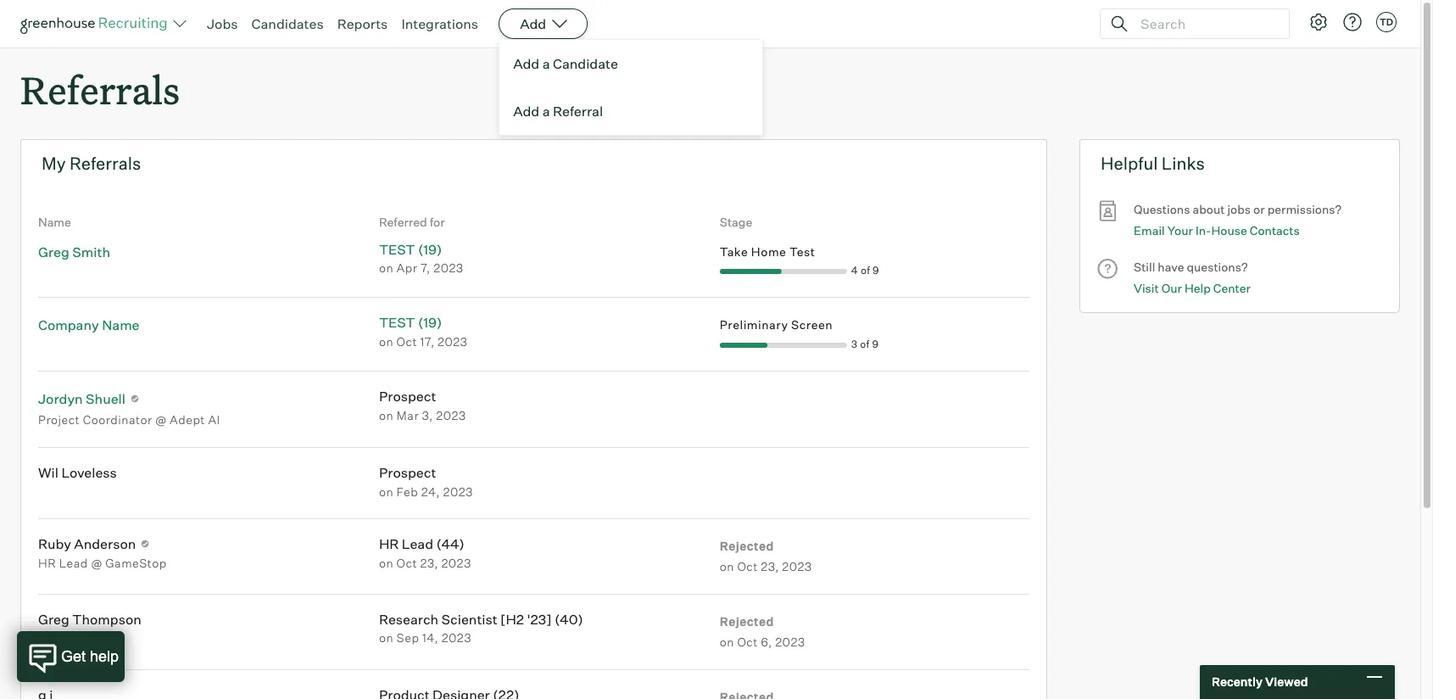 Task type: describe. For each thing, give the bounding box(es) containing it.
recently viewed
[[1213, 675, 1309, 689]]

0 vertical spatial referrals
[[20, 64, 180, 115]]

greg thompson
[[38, 611, 142, 628]]

questions
[[1134, 202, 1191, 217]]

contacts
[[1251, 223, 1301, 237]]

reports link
[[337, 15, 388, 32]]

on inside hr lead (44) on oct 23, 2023
[[379, 556, 394, 570]]

preliminary screen
[[720, 318, 833, 332]]

company name link
[[38, 317, 140, 334]]

research
[[379, 611, 439, 628]]

for
[[430, 215, 445, 229]]

rejected on oct 23, 2023
[[720, 539, 813, 574]]

email
[[1134, 223, 1166, 237]]

add for add
[[520, 15, 547, 32]]

on inside research scientist [h2 '23] (40) on sep 14, 2023
[[379, 631, 394, 645]]

lead for @
[[59, 556, 88, 570]]

visit our help center link
[[1134, 279, 1252, 298]]

@ for hr lead (44)
[[91, 556, 102, 570]]

test (19) on oct 17, 2023
[[379, 314, 468, 349]]

candidates
[[252, 15, 324, 32]]

my referrals
[[42, 153, 141, 174]]

coordinator
[[83, 413, 152, 427]]

jobs
[[1228, 202, 1252, 217]]

greg smith
[[38, 243, 110, 260]]

Search text field
[[1137, 11, 1274, 36]]

integrations link
[[402, 15, 479, 32]]

wil
[[38, 464, 58, 481]]

integrations
[[402, 15, 479, 32]]

apr
[[397, 261, 418, 275]]

test for company name
[[379, 314, 415, 331]]

questions?
[[1187, 260, 1249, 274]]

add a referral
[[513, 103, 603, 120]]

referred for
[[379, 215, 445, 229]]

house
[[1212, 223, 1248, 237]]

ai
[[208, 413, 220, 427]]

configure image
[[1309, 12, 1330, 32]]

ruby
[[38, 536, 71, 553]]

smith
[[72, 243, 110, 260]]

td button
[[1374, 8, 1401, 36]]

oct inside hr lead (44) on oct 23, 2023
[[397, 556, 417, 570]]

viewed
[[1266, 675, 1309, 689]]

oct inside test (19) on oct 17, 2023
[[397, 334, 417, 349]]

center
[[1214, 280, 1252, 295]]

on inside test (19) on apr 7, 2023
[[379, 261, 394, 275]]

or
[[1254, 202, 1266, 217]]

test (19) link for company name
[[379, 314, 442, 331]]

anderson
[[74, 536, 136, 553]]

company name
[[38, 317, 140, 334]]

of for name
[[861, 338, 870, 351]]

ruby anderson
[[38, 536, 136, 553]]

prospect on feb 24, 2023
[[379, 464, 473, 499]]

company
[[38, 317, 99, 334]]

jobs link
[[207, 15, 238, 32]]

feb
[[397, 484, 418, 499]]

test for greg smith
[[379, 241, 415, 258]]

questions about jobs or permissions? email your in-house contacts
[[1134, 202, 1343, 237]]

7,
[[421, 261, 431, 275]]

in-
[[1196, 223, 1212, 237]]

1 horizontal spatial name
[[102, 317, 140, 334]]

2023 inside rejected on oct 23, 2023
[[783, 559, 813, 574]]

test (19) link for greg smith
[[379, 241, 442, 258]]

td menu
[[499, 39, 764, 136]]

prospect on mar 3, 2023
[[379, 388, 466, 422]]

email your in-house contacts link
[[1134, 221, 1301, 240]]

add a candidate
[[513, 55, 618, 72]]

17,
[[420, 334, 435, 349]]

'23]
[[527, 611, 552, 628]]

our
[[1162, 280, 1183, 295]]

stage
[[720, 215, 753, 229]]

take home test
[[720, 244, 816, 259]]

reports
[[337, 15, 388, 32]]

sep
[[397, 631, 419, 645]]

2023 inside hr lead (44) on oct 23, 2023
[[442, 556, 472, 570]]

referral
[[553, 103, 603, 120]]

2023 inside prospect on feb 24, 2023
[[443, 484, 473, 499]]

jordyn shuell link
[[38, 391, 126, 408]]

td
[[1380, 16, 1394, 28]]

2023 inside rejected on oct 6, 2023
[[776, 634, 806, 649]]

test (19) on apr 7, 2023
[[379, 241, 464, 275]]

still
[[1134, 260, 1156, 274]]

add for add a referral
[[513, 103, 540, 120]]

prospect for prospect on mar 3, 2023
[[379, 388, 436, 405]]

shuell
[[86, 391, 126, 408]]

on inside prospect on mar 3, 2023
[[379, 408, 394, 422]]

oct inside rejected on oct 6, 2023
[[738, 634, 758, 649]]

helpful links
[[1101, 153, 1206, 174]]

6,
[[761, 634, 773, 649]]

jordyn
[[38, 391, 83, 408]]

following image
[[140, 539, 150, 549]]

1 vertical spatial referrals
[[70, 153, 141, 174]]

hr lead @ gamestop
[[38, 556, 167, 570]]

have
[[1159, 260, 1185, 274]]



Task type: vqa. For each thing, say whether or not it's contained in the screenshot.
Rejected within the Rejected On Oct 23, 2023
yes



Task type: locate. For each thing, give the bounding box(es) containing it.
test down apr
[[379, 314, 415, 331]]

greg for greg smith
[[38, 243, 69, 260]]

rejected on oct 6, 2023
[[720, 614, 806, 649]]

1 vertical spatial greg
[[38, 611, 69, 628]]

0 vertical spatial hr
[[379, 536, 399, 553]]

on inside prospect on feb 24, 2023
[[379, 484, 394, 499]]

your
[[1168, 223, 1194, 237]]

prospect for prospect on feb 24, 2023
[[379, 464, 436, 481]]

jobs
[[207, 15, 238, 32]]

still have questions? visit our help center
[[1134, 260, 1252, 295]]

9 right the 3
[[873, 338, 879, 351]]

referred
[[379, 215, 427, 229]]

1 prospect from the top
[[379, 388, 436, 405]]

thompson
[[72, 611, 142, 628]]

hr lead (44) on oct 23, 2023
[[379, 536, 472, 570]]

2023 right 17,
[[438, 334, 468, 349]]

2023 inside test (19) on oct 17, 2023
[[438, 334, 468, 349]]

0 vertical spatial 9
[[873, 264, 880, 277]]

a left referral
[[543, 103, 550, 120]]

project
[[38, 413, 80, 427]]

0 vertical spatial test
[[379, 241, 415, 258]]

on up rejected on oct 6, 2023
[[720, 559, 735, 574]]

a for candidate
[[543, 55, 550, 72]]

2 of from the top
[[861, 338, 870, 351]]

24,
[[421, 484, 440, 499]]

following image
[[130, 394, 140, 404]]

1 a from the top
[[543, 55, 550, 72]]

lead inside hr lead (44) on oct 23, 2023
[[402, 536, 434, 553]]

referrals right the my
[[70, 153, 141, 174]]

0 vertical spatial add
[[520, 15, 547, 32]]

greg left thompson
[[38, 611, 69, 628]]

referrals
[[20, 64, 180, 115], [70, 153, 141, 174]]

oct left 17,
[[397, 334, 417, 349]]

add left referral
[[513, 103, 540, 120]]

23,
[[420, 556, 439, 570], [761, 559, 780, 574]]

0 vertical spatial rejected
[[720, 539, 775, 554]]

about
[[1193, 202, 1226, 217]]

add up add a candidate at top left
[[520, 15, 547, 32]]

2023 right the 6,
[[776, 634, 806, 649]]

on
[[379, 261, 394, 275], [379, 334, 394, 349], [379, 408, 394, 422], [379, 484, 394, 499], [379, 556, 394, 570], [720, 559, 735, 574], [379, 631, 394, 645], [720, 634, 735, 649]]

(19) inside test (19) on apr 7, 2023
[[418, 241, 442, 258]]

oct up rejected on oct 6, 2023
[[738, 559, 758, 574]]

1 test from the top
[[379, 241, 415, 258]]

test inside test (19) on oct 17, 2023
[[379, 314, 415, 331]]

2023 inside research scientist [h2 '23] (40) on sep 14, 2023
[[442, 631, 472, 645]]

2 a from the top
[[543, 103, 550, 120]]

project coordinator @ adept ai
[[38, 413, 220, 427]]

3,
[[422, 408, 433, 422]]

on left sep
[[379, 631, 394, 645]]

0 horizontal spatial @
[[91, 556, 102, 570]]

candidates link
[[252, 15, 324, 32]]

greg smith link
[[38, 243, 110, 260]]

0 horizontal spatial hr
[[38, 556, 56, 570]]

referrals down greenhouse recruiting image
[[20, 64, 180, 115]]

1 vertical spatial of
[[861, 338, 870, 351]]

a left candidate
[[543, 55, 550, 72]]

of for smith
[[861, 264, 871, 277]]

my
[[42, 153, 66, 174]]

test
[[790, 244, 816, 259]]

[h2
[[501, 611, 524, 628]]

2023 right 3, on the left bottom
[[436, 408, 466, 422]]

add a candidate link
[[500, 40, 763, 87]]

greg
[[38, 243, 69, 260], [38, 611, 69, 628]]

name right company
[[102, 317, 140, 334]]

greenhouse recruiting image
[[20, 14, 173, 34]]

1 horizontal spatial lead
[[402, 536, 434, 553]]

0 vertical spatial test (19) link
[[379, 241, 442, 258]]

1 vertical spatial 9
[[873, 338, 879, 351]]

3
[[852, 338, 858, 351]]

2023 down (44)
[[442, 556, 472, 570]]

4 of 9
[[852, 264, 880, 277]]

@ down anderson at the left bottom
[[91, 556, 102, 570]]

0 vertical spatial lead
[[402, 536, 434, 553]]

hr for (44)
[[379, 536, 399, 553]]

jordyn shuell
[[38, 391, 126, 408]]

(19) up 7,
[[418, 241, 442, 258]]

on left apr
[[379, 261, 394, 275]]

on left feb
[[379, 484, 394, 499]]

2023 up rejected on oct 6, 2023
[[783, 559, 813, 574]]

@ left adept
[[155, 413, 167, 427]]

(19) inside test (19) on oct 17, 2023
[[418, 314, 442, 331]]

1 vertical spatial name
[[102, 317, 140, 334]]

hr down feb
[[379, 536, 399, 553]]

rejected inside rejected on oct 6, 2023
[[720, 614, 775, 629]]

greg for greg thompson
[[38, 611, 69, 628]]

0 horizontal spatial 23,
[[420, 556, 439, 570]]

test inside test (19) on apr 7, 2023
[[379, 241, 415, 258]]

2023 right 24,
[[443, 484, 473, 499]]

9 for company name
[[873, 338, 879, 351]]

0 vertical spatial prospect
[[379, 388, 436, 405]]

@ for prospect
[[155, 413, 167, 427]]

14,
[[422, 631, 439, 645]]

hr for @
[[38, 556, 56, 570]]

of right the 3
[[861, 338, 870, 351]]

add for add a candidate
[[513, 55, 540, 72]]

preliminary
[[720, 318, 789, 332]]

1 vertical spatial test
[[379, 314, 415, 331]]

take
[[720, 244, 749, 259]]

loveless
[[61, 464, 117, 481]]

a
[[543, 55, 550, 72], [543, 103, 550, 120]]

1 vertical spatial rejected
[[720, 614, 775, 629]]

lead left (44)
[[402, 536, 434, 553]]

0 vertical spatial greg
[[38, 243, 69, 260]]

0 horizontal spatial name
[[38, 215, 71, 229]]

2 test (19) link from the top
[[379, 314, 442, 331]]

links
[[1162, 153, 1206, 174]]

gamestop
[[105, 556, 167, 570]]

on left 17,
[[379, 334, 394, 349]]

9 right 4
[[873, 264, 880, 277]]

hr inside hr lead (44) on oct 23, 2023
[[379, 536, 399, 553]]

0 horizontal spatial lead
[[59, 556, 88, 570]]

1 vertical spatial @
[[91, 556, 102, 570]]

2023 down "scientist"
[[442, 631, 472, 645]]

(19)
[[418, 241, 442, 258], [418, 314, 442, 331]]

oct up research
[[397, 556, 417, 570]]

prospect up mar
[[379, 388, 436, 405]]

rejected for research scientist [h2 '23] (40)
[[720, 614, 775, 629]]

(40)
[[555, 611, 584, 628]]

(19) up 17,
[[418, 314, 442, 331]]

on up research
[[379, 556, 394, 570]]

1 vertical spatial hr
[[38, 556, 56, 570]]

1 vertical spatial lead
[[59, 556, 88, 570]]

23, down (44)
[[420, 556, 439, 570]]

3 of 9
[[852, 338, 879, 351]]

home
[[752, 244, 787, 259]]

on left mar
[[379, 408, 394, 422]]

screen
[[792, 318, 833, 332]]

add inside popup button
[[520, 15, 547, 32]]

rejected inside rejected on oct 23, 2023
[[720, 539, 775, 554]]

add
[[520, 15, 547, 32], [513, 55, 540, 72], [513, 103, 540, 120]]

0 vertical spatial of
[[861, 264, 871, 277]]

(44)
[[437, 536, 465, 553]]

oct left the 6,
[[738, 634, 758, 649]]

23, inside rejected on oct 23, 2023
[[761, 559, 780, 574]]

0 vertical spatial name
[[38, 215, 71, 229]]

hr down ruby
[[38, 556, 56, 570]]

1 vertical spatial prospect
[[379, 464, 436, 481]]

visit
[[1134, 280, 1160, 295]]

wil loveless
[[38, 464, 117, 481]]

name up "greg smith"
[[38, 215, 71, 229]]

2 prospect from the top
[[379, 464, 436, 481]]

1 test (19) link from the top
[[379, 241, 442, 258]]

2023 right 7,
[[434, 261, 464, 275]]

1 rejected from the top
[[720, 539, 775, 554]]

help
[[1185, 280, 1212, 295]]

mar
[[397, 408, 419, 422]]

2 rejected from the top
[[720, 614, 775, 629]]

recently
[[1213, 675, 1263, 689]]

prospect
[[379, 388, 436, 405], [379, 464, 436, 481]]

0 vertical spatial a
[[543, 55, 550, 72]]

test up apr
[[379, 241, 415, 258]]

1 horizontal spatial 23,
[[761, 559, 780, 574]]

prospect inside prospect on mar 3, 2023
[[379, 388, 436, 405]]

1 horizontal spatial hr
[[379, 536, 399, 553]]

prospect inside prospect on feb 24, 2023
[[379, 464, 436, 481]]

23, inside hr lead (44) on oct 23, 2023
[[420, 556, 439, 570]]

1 of from the top
[[861, 264, 871, 277]]

1 vertical spatial a
[[543, 103, 550, 120]]

lead for (44)
[[402, 536, 434, 553]]

permissions?
[[1268, 202, 1343, 217]]

1 greg from the top
[[38, 243, 69, 260]]

lead down ruby anderson
[[59, 556, 88, 570]]

of right 4
[[861, 264, 871, 277]]

on inside rejected on oct 6, 2023
[[720, 634, 735, 649]]

helpful
[[1101, 153, 1159, 174]]

oct inside rejected on oct 23, 2023
[[738, 559, 758, 574]]

scientist
[[442, 611, 498, 628]]

td button
[[1377, 12, 1398, 32]]

on inside test (19) on oct 17, 2023
[[379, 334, 394, 349]]

(19) for company name
[[418, 314, 442, 331]]

1 vertical spatial add
[[513, 55, 540, 72]]

1 (19) from the top
[[418, 241, 442, 258]]

oct
[[397, 334, 417, 349], [397, 556, 417, 570], [738, 559, 758, 574], [738, 634, 758, 649]]

(19) for greg smith
[[418, 241, 442, 258]]

add a referral link
[[500, 87, 763, 135]]

a for referral
[[543, 103, 550, 120]]

2 test from the top
[[379, 314, 415, 331]]

2 (19) from the top
[[418, 314, 442, 331]]

4
[[852, 264, 859, 277]]

2 greg from the top
[[38, 611, 69, 628]]

on left the 6,
[[720, 634, 735, 649]]

test (19) link up apr
[[379, 241, 442, 258]]

on inside rejected on oct 23, 2023
[[720, 559, 735, 574]]

2023 inside test (19) on apr 7, 2023
[[434, 261, 464, 275]]

23, up rejected on oct 6, 2023
[[761, 559, 780, 574]]

candidate
[[553, 55, 618, 72]]

prospect up feb
[[379, 464, 436, 481]]

2 vertical spatial add
[[513, 103, 540, 120]]

adept
[[170, 413, 205, 427]]

2023 inside prospect on mar 3, 2023
[[436, 408, 466, 422]]

1 vertical spatial test (19) link
[[379, 314, 442, 331]]

greg left smith
[[38, 243, 69, 260]]

1 horizontal spatial @
[[155, 413, 167, 427]]

add down add popup button at the left
[[513, 55, 540, 72]]

1 vertical spatial (19)
[[418, 314, 442, 331]]

test (19) link up 17,
[[379, 314, 442, 331]]

9 for greg smith
[[873, 264, 880, 277]]

test
[[379, 241, 415, 258], [379, 314, 415, 331]]

9
[[873, 264, 880, 277], [873, 338, 879, 351]]

of
[[861, 264, 871, 277], [861, 338, 870, 351]]

@
[[155, 413, 167, 427], [91, 556, 102, 570]]

rejected for hr lead (44)
[[720, 539, 775, 554]]

0 vertical spatial @
[[155, 413, 167, 427]]

0 vertical spatial (19)
[[418, 241, 442, 258]]

research scientist [h2 '23] (40) on sep 14, 2023
[[379, 611, 584, 645]]

lead
[[402, 536, 434, 553], [59, 556, 88, 570]]

add button
[[499, 8, 588, 39]]



